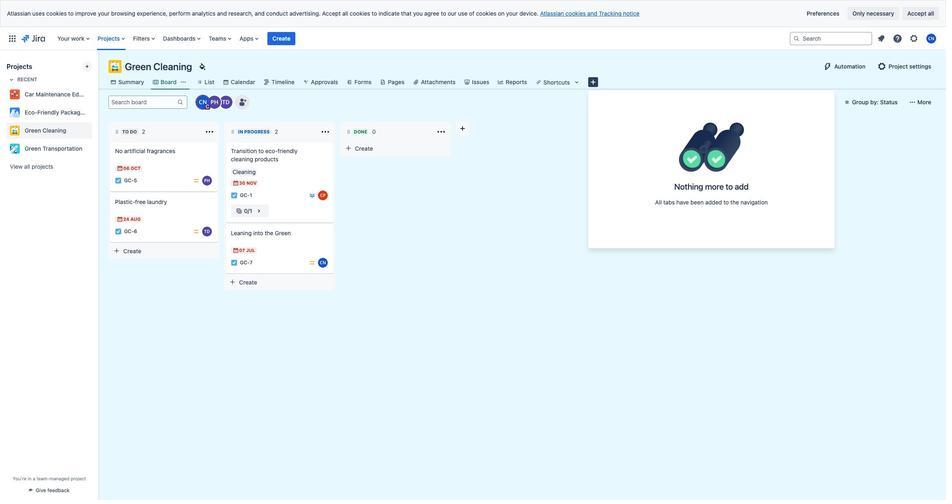 Task type: vqa. For each thing, say whether or not it's contained in the screenshot.
2nd Green from the bottom of the page
no



Task type: describe. For each thing, give the bounding box(es) containing it.
create image for due date: 30 november 2023 image
[[221, 138, 231, 148]]

help image
[[893, 33, 903, 43]]

add to starred image
[[90, 144, 99, 154]]

search image
[[793, 35, 800, 42]]

set project background image
[[197, 62, 207, 71]]

due date: 30 november 2023 image
[[233, 180, 239, 187]]

task image for due date: 06 october 2023 icon
[[115, 178, 122, 184]]

due date: 30 november 2023 image
[[233, 180, 239, 187]]

1 horizontal spatial list
[[874, 31, 941, 46]]

0 horizontal spatial list
[[53, 27, 784, 50]]

due date: 24 august 2023 image
[[117, 216, 123, 223]]

sidebar navigation image
[[90, 60, 108, 76]]

due date: 06 october 2023 image
[[117, 165, 123, 172]]

task image for due date: 24 august 2023 image
[[115, 228, 122, 235]]

due date: 06 october 2023 image
[[117, 165, 123, 172]]

settings image
[[909, 33, 919, 43]]

medium image for tariq douglas image
[[193, 228, 200, 235]]

medium image for payton hansen icon
[[193, 178, 200, 184]]

Search board field
[[109, 97, 177, 108]]

medium image for cara nguyen image
[[309, 260, 316, 266]]

primary element
[[5, 27, 784, 50]]

column actions image for 3rd collapse icon from the left
[[436, 127, 446, 137]]

collapse recent projects image
[[7, 75, 16, 85]]

1 vertical spatial task image
[[231, 192, 237, 199]]

appswitcher icon image
[[7, 33, 17, 43]]

task image
[[231, 260, 237, 266]]

notifications image
[[876, 33, 886, 43]]

3 collapse image from the left
[[431, 127, 440, 137]]



Task type: locate. For each thing, give the bounding box(es) containing it.
None search field
[[790, 32, 872, 45]]

lowest image
[[309, 192, 316, 199]]

column actions image
[[205, 127, 214, 137]]

column actions image for collapse icon for cara nguyen image
[[320, 127, 330, 137]]

tariq douglas image
[[202, 227, 212, 237]]

add to project view navigation image
[[588, 77, 598, 87]]

medium image
[[193, 178, 200, 184], [193, 228, 200, 235], [309, 260, 316, 266]]

task image
[[115, 178, 122, 184], [231, 192, 237, 199], [115, 228, 122, 235]]

cara nguyen image
[[318, 258, 328, 268]]

2 collapse image from the left
[[315, 127, 325, 137]]

create image
[[105, 187, 115, 197], [221, 219, 231, 228]]

create project image
[[84, 63, 90, 70]]

list
[[53, 27, 784, 50], [874, 31, 941, 46]]

due date: 24 august 2023 image
[[117, 216, 123, 223]]

2 vertical spatial medium image
[[309, 260, 316, 266]]

collapse image for tariq douglas image
[[199, 127, 209, 137]]

0 vertical spatial task image
[[115, 178, 122, 184]]

0 vertical spatial create image
[[105, 187, 115, 197]]

carley phelan image
[[318, 191, 328, 201]]

1 create image from the left
[[105, 138, 115, 148]]

1 horizontal spatial create image
[[221, 138, 231, 148]]

0 vertical spatial medium image
[[193, 178, 200, 184]]

create image
[[105, 138, 115, 148], [221, 138, 231, 148]]

task image down due date: 30 november 2023 image
[[231, 192, 237, 199]]

column actions image
[[320, 127, 330, 137], [436, 127, 446, 137]]

task image down due date: 24 august 2023 image
[[115, 228, 122, 235]]

0 horizontal spatial create image
[[105, 187, 115, 197]]

automation image
[[823, 62, 833, 71]]

medium image left cara nguyen image
[[309, 260, 316, 266]]

create image for due date: 30 november 2023 image
[[221, 219, 231, 228]]

task image down due date: 06 october 2023 icon
[[115, 178, 122, 184]]

1 vertical spatial create image
[[221, 219, 231, 228]]

1 column actions image from the left
[[320, 127, 330, 137]]

your profile and settings image
[[927, 33, 936, 43]]

2 horizontal spatial collapse image
[[431, 127, 440, 137]]

create image for task icon corresponding to due date: 06 october 2023 icon
[[105, 138, 115, 148]]

medium image left tariq douglas image
[[193, 228, 200, 235]]

1 horizontal spatial column actions image
[[436, 127, 446, 137]]

2 add to starred image from the top
[[90, 108, 99, 118]]

jira image
[[21, 33, 45, 43], [21, 33, 45, 43]]

collapse image for cara nguyen image
[[315, 127, 325, 137]]

add to starred image
[[90, 90, 99, 99], [90, 108, 99, 118], [90, 126, 99, 136]]

1 horizontal spatial collapse image
[[315, 127, 325, 137]]

1 horizontal spatial create image
[[221, 219, 231, 228]]

banner
[[0, 27, 946, 50]]

3 add to starred image from the top
[[90, 126, 99, 136]]

2 vertical spatial task image
[[115, 228, 122, 235]]

0 horizontal spatial create image
[[105, 138, 115, 148]]

1 collapse image from the left
[[199, 127, 209, 137]]

1 vertical spatial add to starred image
[[90, 108, 99, 118]]

payton hansen image
[[202, 176, 212, 186]]

0 horizontal spatial column actions image
[[320, 127, 330, 137]]

due date: 07 july 2023 image
[[233, 247, 239, 254], [233, 247, 239, 254]]

Search field
[[790, 32, 872, 45]]

2 vertical spatial add to starred image
[[90, 126, 99, 136]]

0 horizontal spatial collapse image
[[199, 127, 209, 137]]

tab options image
[[180, 79, 186, 85]]

collapse image
[[199, 127, 209, 137], [315, 127, 325, 137], [431, 127, 440, 137]]

project view element
[[99, 75, 946, 90]]

list item
[[268, 27, 295, 50]]

2 create image from the left
[[221, 138, 231, 148]]

create image for task icon corresponding to due date: 06 october 2023 icon
[[105, 187, 115, 197]]

create status image
[[458, 124, 468, 134]]

1 add to starred image from the top
[[90, 90, 99, 99]]

medium image left payton hansen icon
[[193, 178, 200, 184]]

1 vertical spatial medium image
[[193, 228, 200, 235]]

2 column actions image from the left
[[436, 127, 446, 137]]

0 vertical spatial add to starred image
[[90, 90, 99, 99]]



